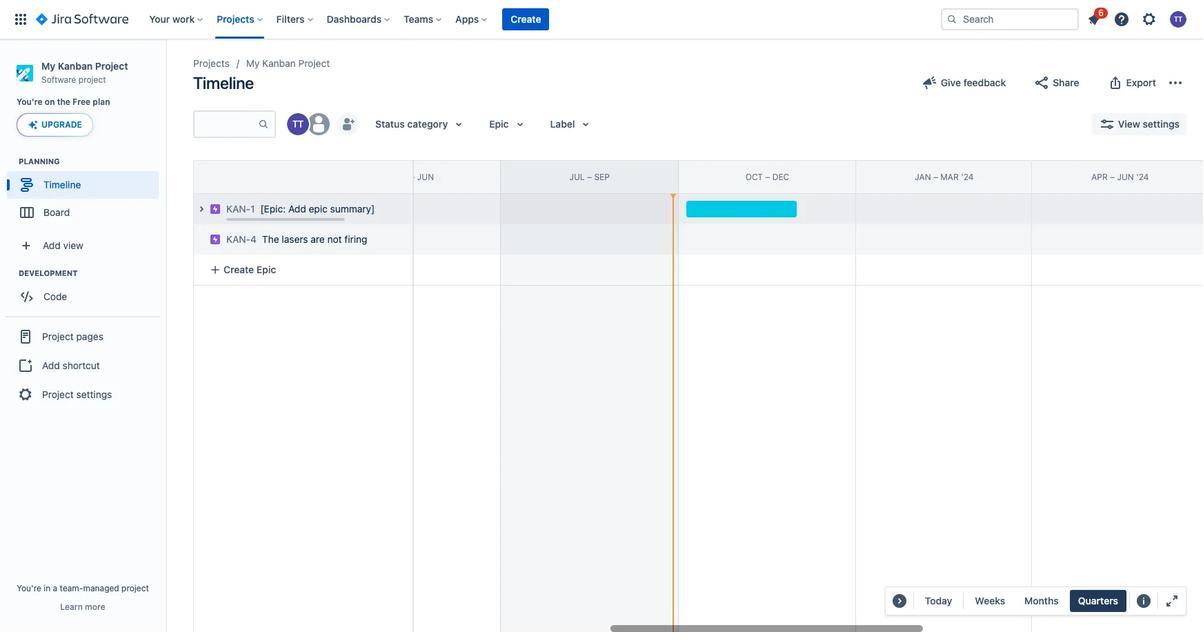 Task type: describe. For each thing, give the bounding box(es) containing it.
you're on the free plan
[[17, 97, 110, 107]]

your profile and settings image
[[1171, 11, 1187, 28]]

on
[[45, 97, 55, 107]]

kan- for 4
[[226, 233, 251, 245]]

add view button
[[8, 232, 157, 260]]

learn more button
[[60, 602, 105, 613]]

oct
[[746, 172, 763, 182]]

kan-1 [epic: add epic summary]
[[226, 203, 375, 215]]

0 vertical spatial add
[[288, 203, 306, 215]]

development image
[[2, 265, 19, 282]]

add shortcut
[[42, 360, 100, 371]]

project settings
[[42, 389, 112, 400]]

teams button
[[400, 8, 447, 30]]

jul
[[570, 172, 585, 182]]

you're in a team-managed project
[[17, 583, 149, 594]]

in
[[44, 583, 51, 594]]

kan- for 1
[[226, 203, 251, 215]]

create button
[[503, 8, 550, 30]]

create epic
[[224, 264, 276, 275]]

view settings button
[[1092, 113, 1187, 135]]

months
[[1025, 595, 1059, 607]]

label button
[[542, 113, 603, 135]]

upgrade button
[[17, 114, 92, 136]]

– for jan – mar '24
[[934, 172, 939, 182]]

filters
[[277, 13, 305, 25]]

status
[[375, 118, 405, 130]]

– for apr – jun
[[410, 172, 415, 182]]

feedback
[[964, 77, 1006, 88]]

apr for apr – jun '24
[[1092, 172, 1108, 182]]

epic inside button
[[257, 264, 276, 275]]

you're for you're on the free plan
[[17, 97, 43, 107]]

add people image
[[340, 116, 356, 133]]

kan-4 the lasers are not firing
[[226, 233, 368, 245]]

today
[[925, 595, 953, 607]]

epic image for kan-1 [epic: add epic summary]
[[210, 204, 221, 215]]

apr for apr – jun
[[392, 172, 408, 182]]

status category
[[375, 118, 448, 130]]

– for apr – jun '24
[[1111, 172, 1116, 182]]

jun for apr – jun
[[417, 172, 434, 182]]

create for create epic
[[224, 264, 254, 275]]

add view
[[43, 239, 83, 251]]

primary element
[[8, 0, 941, 39]]

project inside my kanban project software project
[[79, 74, 106, 85]]

my kanban project software project
[[41, 60, 128, 85]]

show child issues image
[[193, 201, 210, 217]]

apps
[[456, 13, 479, 25]]

settings image
[[1142, 11, 1158, 28]]

my kanban project link
[[246, 55, 330, 72]]

development
[[19, 269, 78, 278]]

0 vertical spatial timeline
[[193, 73, 254, 92]]

project down filters "popup button"
[[298, 57, 330, 69]]

1 horizontal spatial project
[[122, 583, 149, 594]]

oct – dec
[[746, 172, 790, 182]]

'24 for apr – jun '24
[[1137, 172, 1150, 182]]

[epic:
[[260, 203, 286, 215]]

dashboards button
[[323, 8, 396, 30]]

help image
[[1114, 11, 1131, 28]]

view settings
[[1119, 118, 1180, 130]]

my for my kanban project
[[246, 57, 260, 69]]

jun for apr – jun '24
[[1118, 172, 1135, 182]]

project settings link
[[6, 380, 160, 410]]

epic button
[[481, 113, 537, 135]]

share
[[1053, 77, 1080, 88]]

projects for projects link
[[193, 57, 230, 69]]

– for jul – sep
[[587, 172, 592, 182]]

your
[[149, 13, 170, 25]]

months button
[[1017, 590, 1068, 612]]

status category button
[[367, 113, 476, 135]]

planning image
[[2, 153, 19, 170]]

epic inside dropdown button
[[490, 118, 509, 130]]

dashboards
[[327, 13, 382, 25]]

share button
[[1026, 72, 1088, 94]]

free
[[73, 97, 91, 107]]

not
[[328, 233, 342, 245]]

settings for view settings
[[1143, 118, 1180, 130]]

today button
[[917, 590, 961, 612]]

mar
[[941, 172, 959, 182]]

learn more
[[60, 602, 105, 612]]

learn
[[60, 602, 83, 612]]

shortcut
[[62, 360, 100, 371]]

kanban for my kanban project software project
[[58, 60, 93, 72]]

view
[[63, 239, 83, 251]]

development group
[[7, 268, 165, 315]]

lasers
[[282, 233, 308, 245]]

label
[[550, 118, 575, 130]]

your work
[[149, 13, 195, 25]]

pages
[[76, 331, 103, 342]]

sep
[[595, 172, 610, 182]]

a
[[53, 583, 57, 594]]

6
[[1099, 8, 1104, 18]]

1
[[251, 203, 255, 215]]

sidebar navigation image
[[150, 55, 181, 83]]

team-
[[60, 583, 83, 594]]

planning group
[[7, 156, 165, 231]]

project down 'add shortcut'
[[42, 389, 74, 400]]

board
[[43, 206, 70, 218]]

quarters
[[1079, 595, 1119, 607]]

code link
[[7, 283, 159, 311]]

'24 for jan – mar '24
[[962, 172, 974, 182]]



Task type: vqa. For each thing, say whether or not it's contained in the screenshot.
Software
yes



Task type: locate. For each thing, give the bounding box(es) containing it.
epic image left kan-1 link
[[210, 204, 221, 215]]

1 horizontal spatial timeline
[[193, 73, 254, 92]]

group containing project pages
[[6, 316, 160, 414]]

add
[[288, 203, 306, 215], [43, 239, 61, 251], [42, 360, 60, 371]]

epic down the
[[257, 264, 276, 275]]

project up 'add shortcut'
[[42, 331, 74, 342]]

2 you're from the top
[[17, 583, 41, 594]]

banner containing your work
[[0, 0, 1204, 39]]

kanban up software
[[58, 60, 93, 72]]

epic
[[309, 203, 328, 215]]

create epic button
[[202, 257, 404, 282]]

1 vertical spatial create
[[224, 264, 254, 275]]

jun
[[417, 172, 434, 182], [1118, 172, 1135, 182]]

you're
[[17, 97, 43, 107], [17, 583, 41, 594]]

weeks button
[[967, 590, 1014, 612]]

2 vertical spatial add
[[42, 360, 60, 371]]

epic image for kan-4 the lasers are not firing
[[210, 234, 221, 245]]

–
[[410, 172, 415, 182], [587, 172, 592, 182], [766, 172, 771, 182], [934, 172, 939, 182], [1111, 172, 1116, 182]]

your work button
[[145, 8, 209, 30]]

timeline down projects link
[[193, 73, 254, 92]]

my inside my kanban project software project
[[41, 60, 55, 72]]

my
[[246, 57, 260, 69], [41, 60, 55, 72]]

Search field
[[941, 8, 1079, 30]]

kanban inside my kanban project software project
[[58, 60, 93, 72]]

search image
[[947, 14, 958, 25]]

1 horizontal spatial settings
[[1143, 118, 1180, 130]]

work
[[173, 13, 195, 25]]

0 horizontal spatial epic
[[257, 264, 276, 275]]

create down kan-4 link on the top
[[224, 264, 254, 275]]

plan
[[93, 97, 110, 107]]

you're left in
[[17, 583, 41, 594]]

jan – mar '24
[[915, 172, 974, 182]]

view settings image
[[1099, 116, 1116, 133]]

1 vertical spatial projects
[[193, 57, 230, 69]]

epic
[[490, 118, 509, 130], [257, 264, 276, 275]]

settings
[[1143, 118, 1180, 130], [76, 389, 112, 400]]

4
[[251, 233, 257, 245]]

2 apr from the left
[[1092, 172, 1108, 182]]

create right the apps popup button
[[511, 13, 541, 25]]

1 epic image from the top
[[210, 204, 221, 215]]

banner
[[0, 0, 1204, 39]]

software
[[41, 74, 76, 85]]

2 kan- from the top
[[226, 233, 251, 245]]

0 horizontal spatial '24
[[962, 172, 974, 182]]

project inside my kanban project software project
[[95, 60, 128, 72]]

managed
[[83, 583, 119, 594]]

kanban down filters
[[262, 57, 296, 69]]

1 vertical spatial add
[[43, 239, 61, 251]]

upgrade
[[41, 120, 82, 130]]

projects button
[[213, 8, 268, 30]]

2 '24 from the left
[[1137, 172, 1150, 182]]

projects up projects link
[[217, 13, 254, 25]]

'24 down the view settings dropdown button
[[1137, 172, 1150, 182]]

'24
[[962, 172, 974, 182], [1137, 172, 1150, 182]]

add inside add view popup button
[[43, 239, 61, 251]]

– down view settings icon
[[1111, 172, 1116, 182]]

0 vertical spatial project
[[79, 74, 106, 85]]

firing
[[345, 233, 368, 245]]

more
[[85, 602, 105, 612]]

kan-4 link
[[226, 233, 257, 246]]

weeks
[[976, 595, 1006, 607]]

1 '24 from the left
[[962, 172, 974, 182]]

settings for project settings
[[76, 389, 112, 400]]

projects for 'projects' dropdown button
[[217, 13, 254, 25]]

give
[[941, 77, 961, 88]]

– right jan
[[934, 172, 939, 182]]

group
[[6, 316, 160, 414]]

give feedback
[[941, 77, 1006, 88]]

1 – from the left
[[410, 172, 415, 182]]

filters button
[[272, 8, 319, 30]]

settings inside the view settings dropdown button
[[1143, 118, 1180, 130]]

1 vertical spatial you're
[[17, 583, 41, 594]]

1 vertical spatial timeline
[[43, 179, 81, 190]]

'24 right mar
[[962, 172, 974, 182]]

timeline inside planning group
[[43, 179, 81, 190]]

create
[[511, 13, 541, 25], [224, 264, 254, 275]]

settings inside project settings link
[[76, 389, 112, 400]]

project pages link
[[6, 322, 160, 352]]

create inside button
[[224, 264, 254, 275]]

my up software
[[41, 60, 55, 72]]

2 – from the left
[[587, 172, 592, 182]]

epic left 'label'
[[490, 118, 509, 130]]

add left shortcut
[[42, 360, 60, 371]]

enter full screen image
[[1164, 593, 1181, 609]]

1 horizontal spatial epic
[[490, 118, 509, 130]]

my kanban project
[[246, 57, 330, 69]]

0 vertical spatial epic image
[[210, 204, 221, 215]]

0 horizontal spatial timeline
[[43, 179, 81, 190]]

kanban
[[262, 57, 296, 69], [58, 60, 93, 72]]

timeline up board
[[43, 179, 81, 190]]

2 epic image from the top
[[210, 234, 221, 245]]

3 – from the left
[[766, 172, 771, 182]]

0 horizontal spatial kanban
[[58, 60, 93, 72]]

apr down status
[[392, 172, 408, 182]]

add for add view
[[43, 239, 61, 251]]

code
[[43, 291, 67, 302]]

jan
[[915, 172, 931, 182]]

projects link
[[193, 55, 230, 72]]

1 vertical spatial settings
[[76, 389, 112, 400]]

terry turtle image
[[287, 113, 309, 135]]

– down status category
[[410, 172, 415, 182]]

unassigned image
[[308, 113, 330, 135]]

category
[[408, 118, 448, 130]]

timeline
[[193, 73, 254, 92], [43, 179, 81, 190]]

apps button
[[452, 8, 493, 30]]

kan- up kan-4 link on the top
[[226, 203, 251, 215]]

add left "view"
[[43, 239, 61, 251]]

1 horizontal spatial my
[[246, 57, 260, 69]]

1 horizontal spatial '24
[[1137, 172, 1150, 182]]

0 horizontal spatial create
[[224, 264, 254, 275]]

view
[[1119, 118, 1141, 130]]

you're left on
[[17, 97, 43, 107]]

1 jun from the left
[[417, 172, 434, 182]]

kanban for my kanban project
[[262, 57, 296, 69]]

projects
[[217, 13, 254, 25], [193, 57, 230, 69]]

0 vertical spatial projects
[[217, 13, 254, 25]]

kan- down kan-1 link
[[226, 233, 251, 245]]

0 horizontal spatial apr
[[392, 172, 408, 182]]

apr – jun
[[392, 172, 434, 182]]

0 horizontal spatial project
[[79, 74, 106, 85]]

create inside button
[[511, 13, 541, 25]]

project up plan
[[79, 74, 106, 85]]

create for create
[[511, 13, 541, 25]]

timeline link
[[7, 171, 159, 199]]

epic image left kan-4 link on the top
[[210, 234, 221, 245]]

board link
[[7, 199, 159, 227]]

epic image
[[210, 204, 221, 215], [210, 234, 221, 245]]

apr
[[392, 172, 408, 182], [1092, 172, 1108, 182]]

the
[[57, 97, 70, 107]]

the
[[262, 233, 279, 245]]

kan-1 link
[[226, 202, 255, 216]]

jun down the 'status category' popup button
[[417, 172, 434, 182]]

1 horizontal spatial jun
[[1118, 172, 1135, 182]]

add inside add shortcut button
[[42, 360, 60, 371]]

project right managed
[[122, 583, 149, 594]]

apr down view settings icon
[[1092, 172, 1108, 182]]

dec
[[773, 172, 790, 182]]

give feedback button
[[914, 72, 1015, 94]]

quarters button
[[1070, 590, 1127, 612]]

teams
[[404, 13, 434, 25]]

0 vertical spatial settings
[[1143, 118, 1180, 130]]

settings down add shortcut button
[[76, 389, 112, 400]]

add for add shortcut
[[42, 360, 60, 371]]

apr – jun '24
[[1092, 172, 1150, 182]]

planning
[[19, 157, 60, 166]]

0 vertical spatial you're
[[17, 97, 43, 107]]

my right projects link
[[246, 57, 260, 69]]

are
[[311, 233, 325, 245]]

1 vertical spatial epic
[[257, 264, 276, 275]]

0 vertical spatial create
[[511, 13, 541, 25]]

– right "jul"
[[587, 172, 592, 182]]

export icon image
[[1107, 75, 1124, 91]]

jun down the view at the top right of the page
[[1118, 172, 1135, 182]]

0 horizontal spatial settings
[[76, 389, 112, 400]]

settings right the view at the top right of the page
[[1143, 118, 1180, 130]]

1 horizontal spatial create
[[511, 13, 541, 25]]

my for my kanban project software project
[[41, 60, 55, 72]]

appswitcher icon image
[[12, 11, 29, 28]]

5 – from the left
[[1111, 172, 1116, 182]]

project pages
[[42, 331, 103, 342]]

project
[[298, 57, 330, 69], [95, 60, 128, 72], [42, 331, 74, 342], [42, 389, 74, 400]]

add left epic
[[288, 203, 306, 215]]

1 horizontal spatial apr
[[1092, 172, 1108, 182]]

jira software image
[[36, 11, 129, 28], [36, 11, 129, 28]]

Search timeline text field
[[195, 112, 258, 137]]

2 jun from the left
[[1118, 172, 1135, 182]]

projects right sidebar navigation image
[[193, 57, 230, 69]]

0 vertical spatial epic
[[490, 118, 509, 130]]

1 apr from the left
[[392, 172, 408, 182]]

you're for you're in a team-managed project
[[17, 583, 41, 594]]

export
[[1127, 77, 1157, 88]]

share image
[[1034, 75, 1051, 91]]

1 you're from the top
[[17, 97, 43, 107]]

1 horizontal spatial kanban
[[262, 57, 296, 69]]

1 vertical spatial project
[[122, 583, 149, 594]]

1 kan- from the top
[[226, 203, 251, 215]]

project up plan
[[95, 60, 128, 72]]

– left dec
[[766, 172, 771, 182]]

legend image
[[1136, 593, 1153, 609]]

0 horizontal spatial my
[[41, 60, 55, 72]]

jul – sep
[[570, 172, 610, 182]]

1 vertical spatial epic image
[[210, 234, 221, 245]]

– for oct – dec
[[766, 172, 771, 182]]

add shortcut button
[[6, 352, 160, 380]]

0 vertical spatial kan-
[[226, 203, 251, 215]]

notifications image
[[1086, 11, 1103, 28]]

1 vertical spatial kan-
[[226, 233, 251, 245]]

projects inside dropdown button
[[217, 13, 254, 25]]

4 – from the left
[[934, 172, 939, 182]]

0 horizontal spatial jun
[[417, 172, 434, 182]]

export button
[[1099, 72, 1165, 94]]



